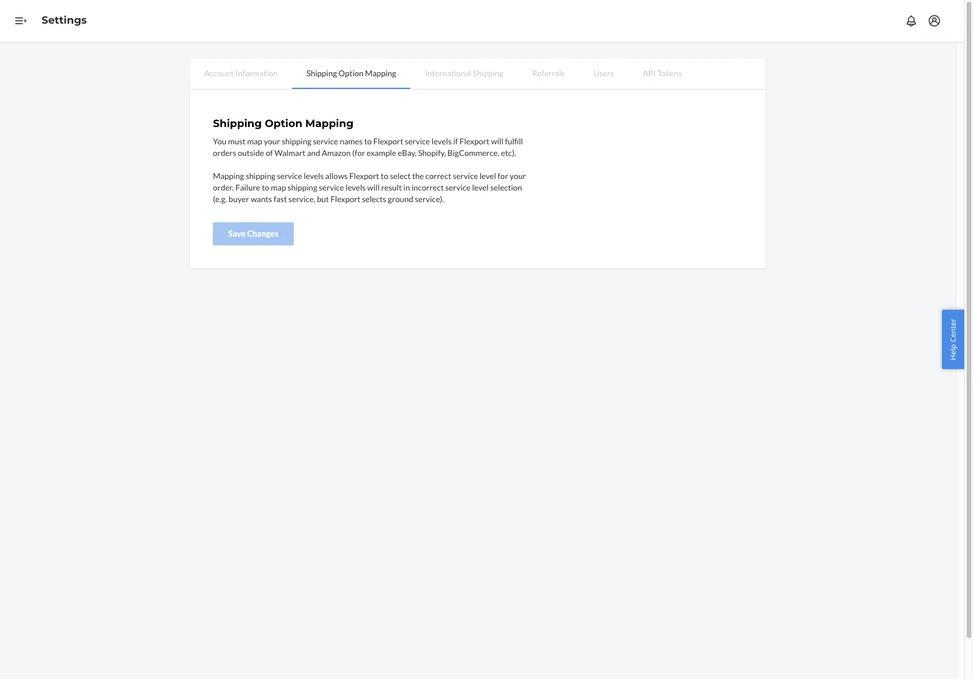 Task type: describe. For each thing, give the bounding box(es) containing it.
in
[[404, 182, 410, 192]]

flexport up bigcommerce,
[[460, 136, 490, 146]]

(e.g.
[[213, 194, 227, 204]]

shipping option mapping tab
[[292, 59, 411, 89]]

buyer
[[229, 194, 249, 204]]

option inside tab
[[339, 68, 364, 78]]

must
[[228, 136, 246, 146]]

mapping inside mapping shipping service levels allows flexport to select the correct service level for your order.                 failure to map shipping service levels will result in incorrect service level selection (e.g. buyer wants fast service, but flexport selects ground service).
[[213, 171, 244, 181]]

your inside mapping shipping service levels allows flexport to select the correct service level for your order.                 failure to map shipping service levels will result in incorrect service level selection (e.g. buyer wants fast service, but flexport selects ground service).
[[510, 171, 526, 181]]

api tokens tab
[[629, 59, 697, 88]]

for
[[498, 171, 509, 181]]

api
[[643, 68, 656, 78]]

mapping inside tab
[[365, 68, 396, 78]]

settings link
[[42, 14, 87, 27]]

selects
[[362, 194, 387, 204]]

mapping shipping service levels allows flexport to select the correct service level for your order.                 failure to map shipping service levels will result in incorrect service level selection (e.g. buyer wants fast service, but flexport selects ground service).
[[213, 171, 526, 204]]

service,
[[289, 194, 316, 204]]

fast
[[274, 194, 287, 204]]

1 vertical spatial option
[[265, 117, 303, 130]]

1 horizontal spatial levels
[[346, 182, 366, 192]]

1 horizontal spatial mapping
[[305, 117, 354, 130]]

settings
[[42, 14, 87, 27]]

the
[[412, 171, 424, 181]]

help center button
[[943, 310, 965, 369]]

outside
[[238, 148, 264, 158]]

users tab
[[579, 59, 629, 88]]

0 vertical spatial level
[[480, 171, 496, 181]]

save
[[228, 229, 246, 238]]

account
[[204, 68, 234, 78]]

to inside you must map your shipping service names to flexport service levels if flexport will fulfill orders outside of walmart and amazon (for example ebay, shopify, bigcommerce, etc).
[[364, 136, 372, 146]]

map inside mapping shipping service levels allows flexport to select the correct service level for your order.                 failure to map shipping service levels will result in incorrect service level selection (e.g. buyer wants fast service, but flexport selects ground service).
[[271, 182, 286, 192]]

selection
[[491, 182, 522, 192]]

changes
[[247, 229, 279, 238]]

failure
[[236, 182, 260, 192]]

flexport down (for
[[349, 171, 379, 181]]

referrals tab
[[518, 59, 579, 88]]

ground
[[388, 194, 414, 204]]

and
[[307, 148, 320, 158]]

international
[[425, 68, 472, 78]]

1 vertical spatial level
[[472, 182, 489, 192]]

order.
[[213, 182, 234, 192]]

walmart
[[275, 148, 306, 158]]

international shipping
[[425, 68, 504, 78]]

flexport up example
[[374, 136, 404, 146]]

will inside mapping shipping service levels allows flexport to select the correct service level for your order.                 failure to map shipping service levels will result in incorrect service level selection (e.g. buyer wants fast service, but flexport selects ground service).
[[367, 182, 380, 192]]

1 vertical spatial shipping option mapping
[[213, 117, 354, 130]]

select
[[390, 171, 411, 181]]

service).
[[415, 194, 444, 204]]



Task type: locate. For each thing, give the bounding box(es) containing it.
1 horizontal spatial shipping
[[307, 68, 337, 78]]

but
[[317, 194, 329, 204]]

information
[[236, 68, 278, 78]]

0 vertical spatial will
[[491, 136, 504, 146]]

service
[[313, 136, 338, 146], [405, 136, 430, 146], [277, 171, 302, 181], [453, 171, 478, 181], [319, 182, 344, 192], [446, 182, 471, 192]]

service up the ebay,
[[405, 136, 430, 146]]

tab list
[[190, 59, 766, 90]]

2 vertical spatial mapping
[[213, 171, 244, 181]]

1 vertical spatial mapping
[[305, 117, 354, 130]]

incorrect
[[412, 182, 444, 192]]

open navigation image
[[14, 14, 28, 28]]

0 horizontal spatial shipping
[[213, 117, 262, 130]]

help
[[949, 344, 959, 361]]

1 vertical spatial to
[[381, 171, 388, 181]]

your inside you must map your shipping service names to flexport service levels if flexport will fulfill orders outside of walmart and amazon (for example ebay, shopify, bigcommerce, etc).
[[264, 136, 280, 146]]

wants
[[251, 194, 272, 204]]

shipping up failure
[[246, 171, 276, 181]]

1 vertical spatial shipping
[[246, 171, 276, 181]]

orders
[[213, 148, 236, 158]]

service down the 'walmart'
[[277, 171, 302, 181]]

users
[[594, 68, 614, 78]]

1 horizontal spatial map
[[271, 182, 286, 192]]

tab list containing account information
[[190, 59, 766, 90]]

2 horizontal spatial mapping
[[365, 68, 396, 78]]

will up etc).
[[491, 136, 504, 146]]

center
[[949, 319, 959, 342]]

ebay,
[[398, 148, 417, 158]]

0 horizontal spatial levels
[[304, 171, 324, 181]]

your right for
[[510, 171, 526, 181]]

levels left allows
[[304, 171, 324, 181]]

option
[[339, 68, 364, 78], [265, 117, 303, 130]]

account information tab
[[190, 59, 292, 88]]

0 vertical spatial to
[[364, 136, 372, 146]]

shipping option mapping
[[307, 68, 396, 78], [213, 117, 354, 130]]

save changes
[[228, 229, 279, 238]]

open notifications image
[[905, 14, 919, 28]]

0 vertical spatial shipping option mapping
[[307, 68, 396, 78]]

names
[[340, 136, 363, 146]]

map up fast
[[271, 182, 286, 192]]

to up (for
[[364, 136, 372, 146]]

1 vertical spatial map
[[271, 182, 286, 192]]

etc).
[[501, 148, 516, 158]]

map
[[247, 136, 263, 146], [271, 182, 286, 192]]

1 horizontal spatial your
[[510, 171, 526, 181]]

service down bigcommerce,
[[453, 171, 478, 181]]

1 horizontal spatial to
[[364, 136, 372, 146]]

allows
[[325, 171, 348, 181]]

amazon
[[322, 148, 351, 158]]

shopify,
[[418, 148, 446, 158]]

of
[[266, 148, 273, 158]]

0 horizontal spatial map
[[247, 136, 263, 146]]

help center
[[949, 319, 959, 361]]

to up "result"
[[381, 171, 388, 181]]

1 vertical spatial will
[[367, 182, 380, 192]]

levels up selects
[[346, 182, 366, 192]]

0 vertical spatial mapping
[[365, 68, 396, 78]]

flexport
[[374, 136, 404, 146], [460, 136, 490, 146], [349, 171, 379, 181], [331, 194, 361, 204]]

if
[[453, 136, 458, 146]]

shipping up the 'walmart'
[[282, 136, 312, 146]]

0 horizontal spatial to
[[262, 182, 269, 192]]

will
[[491, 136, 504, 146], [367, 182, 380, 192]]

2 vertical spatial shipping
[[288, 182, 318, 192]]

0 horizontal spatial mapping
[[213, 171, 244, 181]]

2 horizontal spatial shipping
[[473, 68, 504, 78]]

service down allows
[[319, 182, 344, 192]]

result
[[381, 182, 402, 192]]

you must map your shipping service names to flexport service levels if flexport will fulfill orders outside of walmart and amazon (for example ebay, shopify, bigcommerce, etc).
[[213, 136, 523, 158]]

bigcommerce,
[[448, 148, 500, 158]]

open account menu image
[[928, 14, 942, 28]]

you
[[213, 136, 227, 146]]

your up of
[[264, 136, 280, 146]]

0 vertical spatial shipping
[[282, 136, 312, 146]]

account information
[[204, 68, 278, 78]]

correct
[[426, 171, 452, 181]]

1 vertical spatial your
[[510, 171, 526, 181]]

2 vertical spatial to
[[262, 182, 269, 192]]

2 horizontal spatial levels
[[432, 136, 452, 146]]

0 vertical spatial map
[[247, 136, 263, 146]]

2 horizontal spatial to
[[381, 171, 388, 181]]

save changes button
[[213, 222, 294, 245]]

fulfill
[[505, 136, 523, 146]]

referrals
[[533, 68, 565, 78]]

0 horizontal spatial option
[[265, 117, 303, 130]]

to
[[364, 136, 372, 146], [381, 171, 388, 181], [262, 182, 269, 192]]

1 horizontal spatial will
[[491, 136, 504, 146]]

0 vertical spatial option
[[339, 68, 364, 78]]

shipping
[[282, 136, 312, 146], [246, 171, 276, 181], [288, 182, 318, 192]]

shipping up service,
[[288, 182, 318, 192]]

international shipping tab
[[411, 59, 518, 88]]

mapping
[[365, 68, 396, 78], [305, 117, 354, 130], [213, 171, 244, 181]]

2 vertical spatial levels
[[346, 182, 366, 192]]

flexport right "but"
[[331, 194, 361, 204]]

service down correct at the top of the page
[[446, 182, 471, 192]]

will up selects
[[367, 182, 380, 192]]

level
[[480, 171, 496, 181], [472, 182, 489, 192]]

levels
[[432, 136, 452, 146], [304, 171, 324, 181], [346, 182, 366, 192]]

0 horizontal spatial will
[[367, 182, 380, 192]]

api tokens
[[643, 68, 682, 78]]

shipping inside you must map your shipping service names to flexport service levels if flexport will fulfill orders outside of walmart and amazon (for example ebay, shopify, bigcommerce, etc).
[[282, 136, 312, 146]]

levels inside you must map your shipping service names to flexport service levels if flexport will fulfill orders outside of walmart and amazon (for example ebay, shopify, bigcommerce, etc).
[[432, 136, 452, 146]]

tokens
[[658, 68, 682, 78]]

shipping
[[307, 68, 337, 78], [473, 68, 504, 78], [213, 117, 262, 130]]

0 horizontal spatial your
[[264, 136, 280, 146]]

your
[[264, 136, 280, 146], [510, 171, 526, 181]]

will inside you must map your shipping service names to flexport service levels if flexport will fulfill orders outside of walmart and amazon (for example ebay, shopify, bigcommerce, etc).
[[491, 136, 504, 146]]

service up amazon
[[313, 136, 338, 146]]

1 horizontal spatial option
[[339, 68, 364, 78]]

map up outside
[[247, 136, 263, 146]]

levels left if
[[432, 136, 452, 146]]

example
[[367, 148, 396, 158]]

(for
[[352, 148, 365, 158]]

map inside you must map your shipping service names to flexport service levels if flexport will fulfill orders outside of walmart and amazon (for example ebay, shopify, bigcommerce, etc).
[[247, 136, 263, 146]]

level left for
[[480, 171, 496, 181]]

1 vertical spatial levels
[[304, 171, 324, 181]]

0 vertical spatial your
[[264, 136, 280, 146]]

shipping option mapping inside tab
[[307, 68, 396, 78]]

to up wants
[[262, 182, 269, 192]]

0 vertical spatial levels
[[432, 136, 452, 146]]

level left selection
[[472, 182, 489, 192]]



Task type: vqa. For each thing, say whether or not it's contained in the screenshot.
"FULFILLMENT" associated with Fees
no



